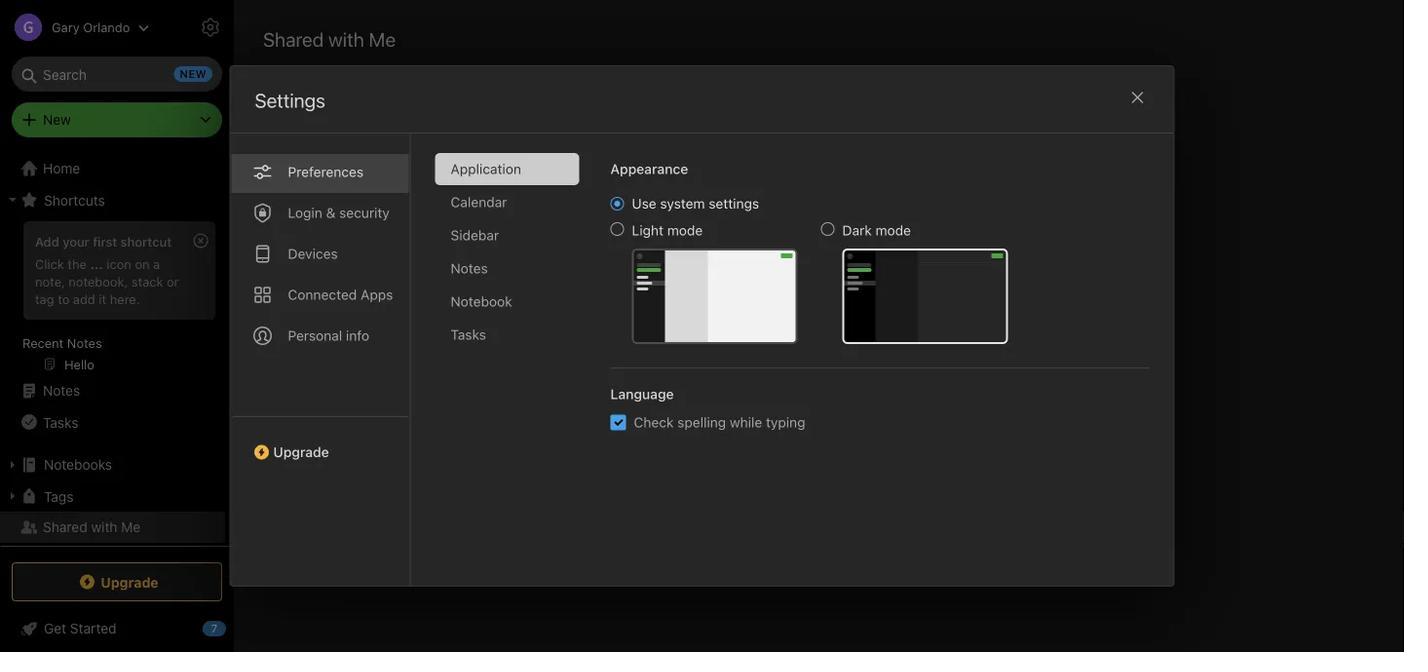 Task type: vqa. For each thing, say whether or not it's contained in the screenshot.
Main element
no



Task type: locate. For each thing, give the bounding box(es) containing it.
tasks down notebook
[[451, 326, 486, 343]]

shared with me down tags button in the left bottom of the page
[[43, 519, 141, 535]]

shared with me up settings
[[263, 27, 396, 50]]

mode for dark mode
[[876, 222, 911, 238]]

notes
[[451, 260, 488, 276], [67, 335, 102, 350], [43, 383, 80, 399]]

stack
[[131, 274, 163, 288]]

settings image
[[199, 16, 222, 39]]

upgrade
[[273, 444, 329, 460], [101, 574, 159, 590]]

0 horizontal spatial shared
[[43, 519, 87, 535]]

shared up settings
[[263, 27, 324, 50]]

0 vertical spatial shared
[[263, 27, 324, 50]]

shared with me
[[263, 27, 396, 50], [43, 519, 141, 535]]

tags
[[44, 488, 74, 504]]

light mode
[[632, 222, 703, 238]]

option group
[[611, 195, 1008, 344]]

shared with me link
[[0, 512, 225, 543]]

icon
[[107, 256, 131, 271]]

light
[[632, 222, 664, 238]]

0 horizontal spatial me
[[121, 519, 141, 535]]

1 horizontal spatial mode
[[876, 222, 911, 238]]

tab list containing application
[[435, 153, 595, 586]]

home
[[43, 160, 80, 176]]

tasks inside button
[[43, 414, 78, 430]]

mode
[[668, 222, 703, 238], [876, 222, 911, 238]]

shortcut
[[121, 234, 172, 249]]

1 mode from the left
[[668, 222, 703, 238]]

upgrade inside tab list
[[273, 444, 329, 460]]

sidebar tab
[[435, 219, 579, 251]]

0 vertical spatial upgrade
[[273, 444, 329, 460]]

typing
[[766, 414, 806, 430]]

2 vertical spatial notes
[[43, 383, 80, 399]]

on
[[135, 256, 150, 271]]

0 horizontal spatial mode
[[668, 222, 703, 238]]

tab list
[[231, 133, 411, 586], [435, 153, 595, 586]]

group
[[0, 215, 225, 383]]

upgrade button
[[231, 416, 410, 468], [12, 562, 222, 601]]

add
[[73, 291, 95, 306]]

0 horizontal spatial upgrade button
[[12, 562, 222, 601]]

note,
[[35, 274, 65, 288]]

tab list containing preferences
[[231, 133, 411, 586]]

1 vertical spatial with
[[91, 519, 117, 535]]

personal
[[288, 327, 342, 344]]

Use system settings radio
[[611, 197, 624, 210]]

shortcuts
[[44, 192, 105, 208]]

notebooks
[[44, 457, 112, 473]]

recent notes
[[22, 335, 102, 350]]

1 vertical spatial upgrade button
[[12, 562, 222, 601]]

...
[[90, 256, 103, 271]]

1 horizontal spatial me
[[369, 27, 396, 50]]

shared with me inside tree
[[43, 519, 141, 535]]

1 vertical spatial tasks
[[43, 414, 78, 430]]

tasks inside tab
[[451, 326, 486, 343]]

info
[[346, 327, 369, 344]]

tasks up 'notebooks'
[[43, 414, 78, 430]]

0 vertical spatial shared with me
[[263, 27, 396, 50]]

tasks button
[[0, 406, 225, 438]]

me
[[369, 27, 396, 50], [121, 519, 141, 535]]

shared down 'tags'
[[43, 519, 87, 535]]

0 horizontal spatial tab list
[[231, 133, 411, 586]]

notes right recent
[[67, 335, 102, 350]]

1 horizontal spatial tasks
[[451, 326, 486, 343]]

tasks
[[451, 326, 486, 343], [43, 414, 78, 430]]

1 vertical spatial shared with me
[[43, 519, 141, 535]]

me inside tree
[[121, 519, 141, 535]]

0 horizontal spatial shared with me
[[43, 519, 141, 535]]

mode down the system on the top of the page
[[668, 222, 703, 238]]

0 horizontal spatial with
[[91, 519, 117, 535]]

use system settings
[[632, 195, 759, 211]]

0 vertical spatial tasks
[[451, 326, 486, 343]]

2 mode from the left
[[876, 222, 911, 238]]

or
[[167, 274, 179, 288]]

the
[[68, 256, 87, 271]]

language
[[611, 386, 674, 402]]

connected apps
[[288, 286, 393, 303]]

notes down recent notes on the left bottom of page
[[43, 383, 80, 399]]

0 vertical spatial with
[[329, 27, 364, 50]]

application
[[451, 161, 521, 177]]

tree
[[0, 153, 234, 586]]

to
[[58, 291, 70, 306]]

calendar tab
[[435, 186, 579, 218]]

Dark mode radio
[[821, 222, 835, 236]]

None search field
[[25, 57, 209, 92]]

shared
[[263, 27, 324, 50], [43, 519, 87, 535]]

nothing shared yet
[[743, 409, 896, 430]]

tab list for application
[[231, 133, 411, 586]]

1 vertical spatial shared
[[43, 519, 87, 535]]

settings
[[709, 195, 759, 211]]

1 horizontal spatial tab list
[[435, 153, 595, 586]]

1 horizontal spatial upgrade
[[273, 444, 329, 460]]

click the ...
[[35, 256, 103, 271]]

icon on a note, notebook, stack or tag to add it here.
[[35, 256, 179, 306]]

0 horizontal spatial tasks
[[43, 414, 78, 430]]

group containing add your first shortcut
[[0, 215, 225, 383]]

click
[[35, 256, 64, 271]]

with
[[329, 27, 364, 50], [91, 519, 117, 535]]

notes tab
[[435, 252, 579, 285]]

notes down sidebar
[[451, 260, 488, 276]]

0 vertical spatial upgrade button
[[231, 416, 410, 468]]

mode for light mode
[[668, 222, 703, 238]]

nothing
[[743, 409, 807, 430]]

1 vertical spatial me
[[121, 519, 141, 535]]

calendar
[[451, 194, 507, 210]]

shared
[[811, 409, 866, 430]]

1 horizontal spatial with
[[329, 27, 364, 50]]

1 horizontal spatial upgrade button
[[231, 416, 410, 468]]

0 vertical spatial notes
[[451, 260, 488, 276]]

1 horizontal spatial shared with me
[[263, 27, 396, 50]]

1 vertical spatial upgrade
[[101, 574, 159, 590]]

login & security
[[288, 205, 390, 221]]

mode right dark
[[876, 222, 911, 238]]

upgrade button inside tab list
[[231, 416, 410, 468]]

preferences
[[288, 164, 364, 180]]



Task type: describe. For each thing, give the bounding box(es) containing it.
close image
[[1126, 86, 1150, 109]]

your
[[63, 234, 89, 249]]

application tab
[[435, 153, 579, 185]]

home link
[[0, 153, 234, 184]]

while
[[730, 414, 763, 430]]

notebooks link
[[0, 449, 225, 481]]

shared inside tree
[[43, 519, 87, 535]]

0 vertical spatial me
[[369, 27, 396, 50]]

connected
[[288, 286, 357, 303]]

here.
[[110, 291, 140, 306]]

security
[[339, 205, 390, 221]]

group inside tree
[[0, 215, 225, 383]]

option group containing use system settings
[[611, 195, 1008, 344]]

check spelling while typing
[[634, 414, 806, 430]]

expand tags image
[[5, 488, 20, 504]]

first
[[93, 234, 117, 249]]

tab list for appearance
[[435, 153, 595, 586]]

1 vertical spatial notes
[[67, 335, 102, 350]]

Search text field
[[25, 57, 209, 92]]

tree containing home
[[0, 153, 234, 586]]

0 horizontal spatial upgrade
[[101, 574, 159, 590]]

sidebar
[[451, 227, 499, 243]]

notes inside notes tab
[[451, 260, 488, 276]]

apps
[[361, 286, 393, 303]]

Light mode radio
[[611, 222, 624, 236]]

new
[[43, 112, 71, 128]]

check
[[634, 414, 674, 430]]

dark
[[843, 222, 872, 238]]

notebook,
[[69, 274, 128, 288]]

new button
[[12, 102, 222, 137]]

tag
[[35, 291, 54, 306]]

devices
[[288, 246, 338, 262]]

recent
[[22, 335, 64, 350]]

dark mode
[[843, 222, 911, 238]]

spelling
[[678, 414, 726, 430]]

personal info
[[288, 327, 369, 344]]

appearance
[[611, 161, 688, 177]]

shortcuts button
[[0, 184, 225, 215]]

notebook
[[451, 293, 512, 309]]

notes inside notes link
[[43, 383, 80, 399]]

settings
[[255, 89, 325, 112]]

tasks tab
[[435, 319, 579, 351]]

notebook tab
[[435, 286, 579, 318]]

login
[[288, 205, 322, 221]]

add your first shortcut
[[35, 234, 172, 249]]

expand notebooks image
[[5, 457, 20, 473]]

Check spelling while typing checkbox
[[611, 415, 626, 430]]

shared with me element
[[234, 0, 1405, 652]]

1 horizontal spatial shared
[[263, 27, 324, 50]]

system
[[660, 195, 705, 211]]

yet
[[871, 409, 896, 430]]

&
[[326, 205, 336, 221]]

a
[[153, 256, 160, 271]]

use
[[632, 195, 657, 211]]

tags button
[[0, 481, 225, 512]]

notes link
[[0, 375, 225, 406]]

add
[[35, 234, 59, 249]]

it
[[99, 291, 106, 306]]



